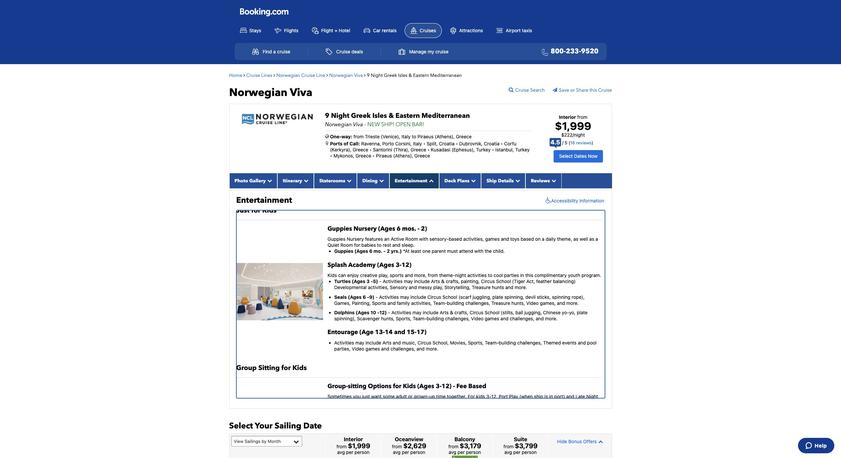 Task type: describe. For each thing, give the bounding box(es) containing it.
cruise for find a cruise
[[277, 49, 290, 54]]

can inside splash academy (ages 3-12) kids can enjoy creative play, sports and more, from theme-night activities to cool parties in this complimentary youth program.
[[338, 272, 346, 278]]

and left pool
[[578, 340, 586, 346]]

one
[[423, 248, 431, 254]]

santorini (thira), greece • kusadasi (ephesus), turkey • istanbul, turkey • mykonos, greece • piraeus (athens), greece
[[330, 147, 530, 159]]

1 horizontal spatial italy
[[413, 141, 422, 146]]

• down the ravenna,
[[370, 147, 372, 152]]

from for interior from $1,999 $222 / night
[[578, 114, 588, 120]]

and left music,
[[393, 340, 401, 346]]

booking.com home image
[[240, 8, 288, 17]]

• up istanbul,
[[501, 141, 503, 146]]

enjoy
[[348, 272, 359, 278]]

cruise for cruise lines
[[246, 72, 260, 78]]

school inside - activities may include arts & crafts, circus school (stilts, ball jugging, chinese yo-yo, plate spinning), scavenger hunts, sports, team-building challenges, video games and challenges, and more.
[[485, 310, 500, 315]]

flights
[[284, 27, 299, 33]]

2 as from the left
[[590, 236, 595, 242]]

sailing
[[275, 421, 302, 432]]

and inside splash academy (ages 3-12) kids can enjoy creative play, sports and more, from theme-night activities to cool parties in this complimentary youth program.
[[405, 272, 413, 278]]

activities inside entourage (age 13-14 and 15-17) activities may include arts and music, circus school, movies, sports, team-building challenges, themed events and pool parties, video games and challenges, and more.
[[334, 340, 354, 346]]

flight + hotel
[[321, 27, 350, 33]]

on
[[536, 236, 541, 242]]

may for family
[[400, 294, 409, 300]]

month
[[268, 439, 281, 444]]

from up call:
[[354, 134, 364, 139]]

in inside group-sitting options for kids (ages 3-12) - fee based sometimes you just want some adult or grown-up time together. for kids 3-12, port play (when ship is in port) and late night fun zone (nightly) are located at the kids center, supervised by our youth staff and designed so that you can have some fun. and your kids, too!
[[550, 394, 553, 400]]

800-
[[551, 47, 566, 56]]

- inside the - activities may include arts & crafts, painting, circus school (tiger act, feather balancing) developmental activities, sensory and messy play, storytelling, treasure hunts and more.
[[380, 279, 382, 284]]

mediterranean for 9 night greek isles & eastern mediterranean norwegian viva - new ship! open bar!
[[422, 111, 470, 120]]

quiet
[[328, 242, 339, 248]]

corfu
[[504, 141, 517, 146]]

video for (scarf
[[527, 300, 539, 306]]

can inside group-sitting options for kids (ages 3-12) - fee based sometimes you just want some adult or grown-up time together. for kids 3-12, port play (when ship is in port) and late night fun zone (nightly) are located at the kids center, supervised by our youth staff and designed so that you can have some fun. and your kids, too!
[[556, 400, 564, 406]]

(age
[[360, 328, 374, 337]]

more. inside - activities may include circus school (scarf juggling, plate spinning, devil sticks, spinning rope), games, painting, sports and family activities, team-building challenges, treasure hunts, video games, and more.
[[567, 300, 579, 306]]

1 vertical spatial viva
[[290, 85, 313, 100]]

and down spinning
[[557, 300, 565, 306]]

and up yrs.)
[[393, 242, 401, 248]]

manage my cruise button
[[391, 45, 456, 58]]

travel menu navigation
[[235, 43, 607, 60]]

1 horizontal spatial with
[[475, 248, 484, 254]]

greek for 9 night greek isles & eastern mediterranean norwegian viva - new ship! open bar!
[[351, 111, 371, 120]]

avg for $3,799
[[505, 450, 512, 455]]

9 for 9 night greek isles & eastern mediterranean norwegian viva - new ship! open bar!
[[325, 111, 330, 120]]

include inside entourage (age 13-14 and 15-17) activities may include arts and music, circus school, movies, sports, team-building challenges, themed events and pool parties, video games and challenges, and more.
[[366, 340, 381, 346]]

hunts, inside - activities may include circus school (scarf juggling, plate spinning, devil sticks, spinning rope), games, painting, sports and family activities, team-building challenges, treasure hunts, video games, and more.
[[512, 300, 525, 306]]

$222
[[562, 132, 573, 138]]

video inside - activities may include arts & crafts, circus school (stilts, ball jugging, chinese yo-yo, plate spinning), scavenger hunts, sports, team-building challenges, video games and challenges, and more.
[[471, 316, 484, 322]]

select for select          dates now
[[560, 153, 573, 159]]

group-
[[328, 382, 348, 391]]

spinning,
[[505, 294, 524, 300]]

program.
[[582, 272, 602, 278]]

and down 17)
[[417, 346, 425, 352]]

from for balcony from $3,179 avg per person
[[449, 444, 459, 450]]

attractions
[[459, 27, 483, 33]]

(ages down babies
[[355, 248, 368, 254]]

arts inside entourage (age 13-14 and 15-17) activities may include arts and music, circus school, movies, sports, team-building challenges, themed events and pool parties, video games and challenges, and more.
[[383, 340, 392, 346]]

map marker image
[[326, 141, 329, 146]]

more,
[[414, 272, 427, 278]]

• up (ephesus),
[[456, 141, 458, 146]]

sticks,
[[537, 294, 551, 300]]

chevron up image for entertainment
[[428, 178, 434, 183]]

entourage
[[328, 328, 358, 337]]

(ages down enjoy
[[352, 279, 366, 284]]

per for $2,629
[[402, 450, 409, 455]]

greece down the ravenna, porto corsini, italy • split, croatia • dubrovnik, croatia •
[[411, 147, 426, 152]]

5
[[565, 140, 568, 145]]

home link
[[229, 72, 242, 78]]

• down (kerkyra), at the left top
[[330, 153, 332, 159]]

together.
[[447, 394, 467, 400]]

entertainment inside dropdown button
[[395, 178, 428, 184]]

$3,179
[[460, 442, 482, 450]]

• down the ravenna, porto corsini, italy • split, croatia • dubrovnik, croatia •
[[428, 147, 430, 152]]

car rentals link
[[358, 23, 402, 38]]

• down santorini
[[373, 153, 375, 159]]

activities, inside the guppies nursery (ages 6 mos. - 2) guppies nursery features an active room with sensory-based activities, games and toys based on a daily theme, as well as a quiet room for babies to rest and sleep. guppies (ages 6 mo. - 2 yrs.) *at least one parent must attend with the child.
[[464, 236, 484, 242]]

splash
[[328, 261, 347, 269]]

avg for $3,179
[[449, 450, 457, 455]]

must
[[447, 248, 458, 254]]

kids
[[476, 394, 485, 400]]

2)
[[421, 225, 427, 233]]

norwegian right lines
[[276, 72, 300, 78]]

entourage (age 13-14 and 15-17) activities may include arts and music, circus school, movies, sports, team-building challenges, themed events and pool parties, video games and challenges, and more.
[[328, 328, 597, 352]]

norwegian right line
[[329, 72, 353, 78]]

avg for $2,629
[[393, 450, 401, 455]]

kids right the sitting
[[293, 364, 307, 373]]

arts for storytelling,
[[431, 279, 440, 284]]

0 vertical spatial 6
[[397, 225, 401, 233]]

(ages up painting,
[[348, 294, 362, 300]]

cruise lines link
[[246, 72, 272, 78]]

night inside interior from $1,999 $222 / night
[[574, 132, 585, 138]]

challenges, down ball at bottom right
[[510, 316, 535, 322]]

an
[[384, 236, 390, 242]]

treasure inside the - activities may include arts & crafts, painting, circus school (tiger act, feather balancing) developmental activities, sensory and messy play, storytelling, treasure hunts and more.
[[472, 285, 491, 290]]

chevron down image for staterooms
[[345, 178, 352, 183]]

and left family
[[388, 300, 396, 306]]

0 vertical spatial you
[[353, 394, 361, 400]]

sports, inside entourage (age 13-14 and 15-17) activities may include arts and music, circus school, movies, sports, team-building challenges, themed events and pool parties, video games and challenges, and more.
[[468, 340, 484, 346]]

chevron down image for itinerary
[[302, 178, 309, 183]]

itinerary
[[283, 178, 302, 184]]

staterooms button
[[314, 173, 357, 188]]

chevron down image for reviews
[[550, 178, 557, 183]]

too!
[[360, 406, 368, 412]]

from for suite from $3,799 avg per person
[[504, 444, 514, 450]]

1 horizontal spatial piraeus
[[418, 134, 434, 139]]

(kerkyra),
[[330, 147, 352, 152]]

lines
[[261, 72, 272, 78]]

activities, inside the - activities may include arts & crafts, painting, circus school (tiger act, feather balancing) developmental activities, sensory and messy play, storytelling, treasure hunts and more.
[[368, 285, 389, 290]]

or inside group-sitting options for kids (ages 3-12) - fee based sometimes you just want some adult or grown-up time together. for kids 3-12, port play (when ship is in port) and late night fun zone (nightly) are located at the kids center, supervised by our youth staff and designed so that you can have some fun. and your kids, too!
[[408, 394, 413, 400]]

splash academy (ages 3-12) kids can enjoy creative play, sports and more, from theme-night activities to cool parties in this complimentary youth program.
[[328, 261, 602, 278]]

adult
[[396, 394, 407, 400]]

- inside group-sitting options for kids (ages 3-12) - fee based sometimes you just want some adult or grown-up time together. for kids 3-12, port play (when ship is in port) and late night fun zone (nightly) are located at the kids center, supervised by our youth staff and designed so that you can have some fun. and your kids, too!
[[453, 382, 455, 391]]

and left the toys at the bottom right of page
[[501, 236, 509, 242]]

- inside 9 night greek isles & eastern mediterranean norwegian viva - new ship! open bar!
[[365, 121, 366, 128]]

1 vertical spatial nursery
[[347, 236, 364, 242]]

1 horizontal spatial a
[[542, 236, 545, 242]]

viva inside 9 night greek isles & eastern mediterranean norwegian viva - new ship! open bar!
[[353, 121, 363, 128]]

9)
[[370, 294, 375, 300]]

chinese
[[543, 310, 561, 315]]

school,
[[433, 340, 449, 346]]

& down manage on the top of page
[[409, 72, 412, 78]]

0 horizontal spatial by
[[262, 439, 267, 444]]

norwegian viva link
[[329, 72, 364, 78]]

0 vertical spatial to
[[412, 134, 416, 139]]

(ephesus),
[[452, 147, 475, 152]]

1 horizontal spatial 6
[[369, 248, 373, 254]]

hide
[[557, 439, 567, 444]]

0 vertical spatial norwegian viva
[[329, 72, 363, 78]]

include for sports,
[[423, 310, 439, 315]]

time
[[436, 394, 446, 400]]

1 vertical spatial you
[[547, 400, 555, 406]]

/ inside 4.5 / 5 ( 16 reviews )
[[563, 140, 564, 145]]

0 horizontal spatial room
[[341, 242, 353, 248]]

1 horizontal spatial or
[[571, 87, 575, 93]]

for right the sitting
[[282, 364, 291, 373]]

parent
[[432, 248, 446, 254]]

more. inside entourage (age 13-14 and 15-17) activities may include arts and music, circus school, movies, sports, team-building challenges, themed events and pool parties, video games and challenges, and more.
[[426, 346, 439, 352]]

this inside splash academy (ages 3-12) kids can enjoy creative play, sports and more, from theme-night activities to cool parties in this complimentary youth program.
[[526, 272, 534, 278]]

angle right image for cruise lines
[[274, 73, 275, 77]]

9 night greek isles & eastern mediterranean
[[367, 72, 462, 78]]

recommended image
[[452, 456, 478, 458]]

(athens), inside santorini (thira), greece • kusadasi (ephesus), turkey • istanbul, turkey • mykonos, greece • piraeus (athens), greece
[[394, 153, 413, 159]]

by inside group-sitting options for kids (ages 3-12) - fee based sometimes you just want some adult or grown-up time together. for kids 3-12, port play (when ship is in port) and late night fun zone (nightly) are located at the kids center, supervised by our youth staff and designed so that you can have some fun. and your kids, too!
[[461, 400, 466, 406]]

& inside 9 night greek isles & eastern mediterranean norwegian viva - new ship! open bar!
[[389, 111, 394, 120]]

and
[[328, 406, 336, 412]]

person for $2,629
[[411, 450, 426, 455]]

and left the messy
[[409, 285, 417, 290]]

so
[[531, 400, 536, 406]]

cruise for cruise deals
[[337, 49, 350, 54]]

piraeus inside santorini (thira), greece • kusadasi (ephesus), turkey • istanbul, turkey • mykonos, greece • piraeus (athens), greece
[[376, 153, 392, 159]]

team- for sports,
[[413, 316, 427, 322]]

movies,
[[450, 340, 467, 346]]

greece down corfu (kerkyra), greece
[[415, 153, 430, 159]]

play, inside the - activities may include arts & crafts, painting, circus school (tiger act, feather balancing) developmental activities, sensory and messy play, storytelling, treasure hunts and more.
[[434, 285, 444, 290]]

and right 14
[[394, 328, 406, 337]]

isles for 9 night greek isles & eastern mediterranean norwegian viva - new ship! open bar!
[[373, 111, 387, 120]]

santorini
[[373, 147, 392, 152]]

circus inside entourage (age 13-14 and 15-17) activities may include arts and music, circus school, movies, sports, team-building challenges, themed events and pool parties, video games and challenges, and more.
[[418, 340, 432, 346]]

well
[[580, 236, 588, 242]]

dolphins (ages 10 -12)
[[334, 310, 387, 315]]

• left split,
[[424, 141, 426, 146]]

2 horizontal spatial a
[[596, 236, 598, 242]]

ship
[[534, 394, 543, 400]]

wheelchair image
[[544, 197, 552, 204]]

suite
[[514, 436, 528, 443]]

interior
[[559, 114, 576, 120]]

(ages up scavenger
[[356, 310, 370, 315]]

dining button
[[357, 173, 390, 188]]

from inside splash academy (ages 3-12) kids can enjoy creative play, sports and more, from theme-night activities to cool parties in this complimentary youth program.
[[428, 272, 438, 278]]

kids down grown-
[[408, 400, 417, 406]]

eastern for 9 night greek isles & eastern mediterranean
[[413, 72, 429, 78]]

cruise left line
[[301, 72, 315, 78]]

complimentary
[[535, 272, 567, 278]]

at
[[394, 400, 398, 406]]

12) inside group-sitting options for kids (ages 3-12) - fee based sometimes you just want some adult or grown-up time together. for kids 3-12, port play (when ship is in port) and late night fun zone (nightly) are located at the kids center, supervised by our youth staff and designed so that you can have some fun. and your kids, too!
[[442, 382, 452, 391]]

(ages up an
[[378, 225, 395, 233]]

0 vertical spatial (athens),
[[435, 134, 455, 139]]

1 vertical spatial guppies
[[328, 236, 346, 242]]

hunts
[[492, 285, 504, 290]]

find a cruise link
[[245, 45, 298, 58]]

more. inside - activities may include arts & crafts, circus school (stilts, ball jugging, chinese yo-yo, plate spinning), scavenger hunts, sports, team-building challenges, video games and challenges, and more.
[[545, 316, 558, 322]]

arts for team-
[[440, 310, 449, 315]]

designed
[[510, 400, 530, 406]]

games inside entourage (age 13-14 and 15-17) activities may include arts and music, circus school, movies, sports, team-building challenges, themed events and pool parties, video games and challenges, and more.
[[366, 346, 380, 352]]

paper plane image
[[553, 88, 559, 92]]

parties,
[[334, 346, 351, 352]]

9 for 9 night greek isles & eastern mediterranean
[[367, 72, 370, 78]]

and down the (stilts,
[[501, 316, 509, 322]]

kids up adult
[[403, 382, 416, 391]]

activities for seals (ages 6 -9)
[[379, 294, 399, 300]]

(ages inside splash academy (ages 3-12) kids can enjoy creative play, sports and more, from theme-night activities to cool parties in this complimentary youth program.
[[377, 261, 394, 269]]

kids inside splash academy (ages 3-12) kids can enjoy creative play, sports and more, from theme-night activities to cool parties in this complimentary youth program.
[[328, 272, 337, 278]]

line
[[316, 72, 325, 78]]

kids right just
[[262, 206, 277, 215]]

deck
[[445, 178, 456, 184]]

juggling,
[[473, 294, 491, 300]]

features
[[365, 236, 383, 242]]

0 horizontal spatial italy
[[402, 134, 411, 139]]

- inside - activities may include arts & crafts, circus school (stilts, ball jugging, chinese yo-yo, plate spinning), scavenger hunts, sports, team-building challenges, video games and challenges, and more.
[[388, 310, 390, 315]]

family
[[397, 300, 410, 306]]

attend
[[459, 248, 473, 254]]

to inside the guppies nursery (ages 6 mos. - 2) guppies nursery features an active room with sensory-based activities, games and toys based on a daily theme, as well as a quiet room for babies to rest and sleep. guppies (ages 6 mo. - 2 yrs.) *at least one parent must attend with the child.
[[377, 242, 382, 248]]

corsini,
[[396, 141, 412, 146]]

2 vertical spatial 6
[[363, 294, 366, 300]]

toys
[[511, 236, 520, 242]]

0 vertical spatial room
[[406, 236, 418, 242]]

$1,999 for interior from $1,999 avg per person
[[348, 442, 370, 450]]

sometimes
[[328, 394, 352, 400]]

plate inside - activities may include circus school (scarf juggling, plate spinning, devil sticks, spinning rope), games, painting, sports and family activities, team-building challenges, treasure hunts, video games, and more.
[[493, 294, 504, 300]]

greece inside corfu (kerkyra), greece
[[353, 147, 369, 152]]

norwegian down 'cruise lines'
[[229, 85, 288, 100]]

circus inside the - activities may include arts & crafts, painting, circus school (tiger act, feather balancing) developmental activities, sensory and messy play, storytelling, treasure hunts and more.
[[481, 279, 495, 284]]

hide bonus offers link
[[551, 436, 610, 447]]

in inside splash academy (ages 3-12) kids can enjoy creative play, sports and more, from theme-night activities to cool parties in this complimentary youth program.
[[521, 272, 524, 278]]

one-way: from trieste (venice), italy to piraeus (athens), greece
[[330, 134, 472, 139]]

1 horizontal spatial 3-
[[436, 382, 442, 391]]

share
[[576, 87, 589, 93]]

- inside - activities may include circus school (scarf juggling, plate spinning, devil sticks, spinning rope), games, painting, sports and family activities, team-building challenges, treasure hunts, video games, and more.
[[376, 294, 378, 300]]

details
[[498, 178, 514, 184]]

accessibility
[[552, 198, 579, 204]]

deals
[[352, 49, 363, 54]]

9520
[[581, 47, 599, 56]]

challenges, inside - activities may include circus school (scarf juggling, plate spinning, devil sticks, spinning rope), games, painting, sports and family activities, team-building challenges, treasure hunts, video games, and more.
[[466, 300, 490, 306]]

painting,
[[352, 300, 371, 306]]

norwegian inside 9 night greek isles & eastern mediterranean norwegian viva - new ship! open bar!
[[325, 121, 352, 128]]

2 vertical spatial 3-
[[487, 394, 492, 400]]

2 turkey from the left
[[515, 147, 530, 152]]

12) for 3-
[[402, 261, 412, 269]]

cruises
[[420, 27, 436, 33]]

from for interior from $1,999 avg per person
[[337, 444, 347, 450]]

are
[[369, 400, 376, 406]]

mos.
[[402, 225, 416, 233]]

dubrovnik,
[[460, 141, 483, 146]]

mediterranean for 9 night greek isles & eastern mediterranean
[[430, 72, 462, 78]]

flight + hotel link
[[307, 23, 356, 38]]

and down 14
[[381, 346, 390, 352]]

activities for dolphins (ages 10 -12)
[[392, 310, 412, 315]]

1 as from the left
[[574, 236, 579, 242]]

1 horizontal spatial this
[[590, 87, 597, 93]]

(nightly)
[[349, 400, 367, 406]]

greece down the ravenna,
[[356, 153, 371, 159]]



Task type: locate. For each thing, give the bounding box(es) containing it.
angle right image for home
[[244, 73, 245, 77]]

select          dates now link
[[554, 150, 603, 162]]

entertainment
[[395, 178, 428, 184], [236, 195, 292, 206]]

located
[[377, 400, 393, 406]]

chevron up image right bonus
[[597, 439, 603, 444]]

for inside the guppies nursery (ages 6 mos. - 2) guppies nursery features an active room with sensory-based activities, games and toys based on a daily theme, as well as a quiet room for babies to rest and sleep. guppies (ages 6 mo. - 2 yrs.) *at least one parent must attend with the child.
[[354, 242, 360, 248]]

1 vertical spatial by
[[262, 439, 267, 444]]

save or share this cruise
[[559, 87, 612, 93]]

- activities may include arts & crafts, circus school (stilts, ball jugging, chinese yo-yo, plate spinning), scavenger hunts, sports, team-building challenges, video games and challenges, and more.
[[334, 310, 588, 322]]

sailings
[[245, 439, 261, 444]]

school
[[496, 279, 511, 284], [443, 294, 458, 300], [485, 310, 500, 315]]

circus inside - activities may include arts & crafts, circus school (stilts, ball jugging, chinese yo-yo, plate spinning), scavenger hunts, sports, team-building challenges, video games and challenges, and more.
[[470, 310, 484, 315]]

0 horizontal spatial with
[[419, 236, 428, 242]]

person for $3,799
[[522, 450, 537, 455]]

2 avg from the left
[[393, 450, 401, 455]]

chevron down image for photo gallery
[[266, 178, 272, 183]]

activities, down the messy
[[411, 300, 432, 306]]

norwegian viva
[[329, 72, 363, 78], [229, 85, 313, 100]]

for up adult
[[393, 382, 402, 391]]

0 horizontal spatial to
[[377, 242, 382, 248]]

0 horizontal spatial angle right image
[[244, 73, 245, 77]]

just
[[236, 206, 250, 215]]

1 angle right image from the left
[[274, 73, 275, 77]]

1 horizontal spatial some
[[577, 400, 589, 406]]

photo gallery
[[235, 178, 266, 184]]

messy
[[418, 285, 432, 290]]

0 vertical spatial isles
[[398, 72, 408, 78]]

angle right image for norwegian cruise line
[[327, 73, 328, 77]]

chevron down image inside dining dropdown button
[[378, 178, 384, 183]]

more. down (tiger
[[515, 285, 527, 290]]

chevron down image left ship
[[470, 178, 476, 183]]

3 chevron down image from the left
[[345, 178, 352, 183]]

12) for -
[[380, 310, 387, 315]]

may inside - activities may include circus school (scarf juggling, plate spinning, devil sticks, spinning rope), games, painting, sports and family activities, team-building challenges, treasure hunts, video games, and more.
[[400, 294, 409, 300]]

night inside group-sitting options for kids (ages 3-12) - fee based sometimes you just want some adult or grown-up time together. for kids 3-12, port play (when ship is in port) and late night fun zone (nightly) are located at the kids center, supervised by our youth staff and designed so that you can have some fun. and your kids, too!
[[587, 394, 598, 400]]

the inside the guppies nursery (ages 6 mos. - 2) guppies nursery features an active room with sensory-based activities, games and toys based on a daily theme, as well as a quiet room for babies to rest and sleep. guppies (ages 6 mo. - 2 yrs.) *at least one parent must attend with the child.
[[485, 248, 492, 254]]

0 vertical spatial games
[[486, 236, 500, 242]]

eastern down manage my cruise dropdown button
[[413, 72, 429, 78]]

0 vertical spatial can
[[338, 272, 346, 278]]

6 up active
[[397, 225, 401, 233]]

chevron down image inside reviews dropdown button
[[550, 178, 557, 183]]

& down theme-
[[442, 279, 445, 284]]

1 cruise from the left
[[277, 49, 290, 54]]

3- up time
[[436, 382, 442, 391]]

1 horizontal spatial angle right image
[[327, 73, 328, 77]]

the inside group-sitting options for kids (ages 3-12) - fee based sometimes you just want some adult or grown-up time together. for kids 3-12, port play (when ship is in port) and late night fun zone (nightly) are located at the kids center, supervised by our youth staff and designed so that you can have some fun. and your kids, too!
[[400, 400, 407, 406]]

night inside splash academy (ages 3-12) kids can enjoy creative play, sports and more, from theme-night activities to cool parties in this complimentary youth program.
[[455, 272, 466, 278]]

chevron down image for ship details
[[514, 178, 520, 183]]

to inside splash academy (ages 3-12) kids can enjoy creative play, sports and more, from theme-night activities to cool parties in this complimentary youth program.
[[488, 272, 493, 278]]

cruise left "deals"
[[337, 49, 350, 54]]

0 vertical spatial arts
[[431, 279, 440, 284]]

circus inside - activities may include circus school (scarf juggling, plate spinning, devil sticks, spinning rope), games, painting, sports and family activities, team-building challenges, treasure hunts, video games, and more.
[[428, 294, 441, 300]]

2 person from the left
[[411, 450, 426, 455]]

have
[[565, 400, 576, 406]]

1 vertical spatial or
[[408, 394, 413, 400]]

0 vertical spatial treasure
[[472, 285, 491, 290]]

0 vertical spatial piraeus
[[418, 134, 434, 139]]

chevron up image for hide bonus offers
[[597, 439, 603, 444]]

isles inside 9 night greek isles & eastern mediterranean norwegian viva - new ship! open bar!
[[373, 111, 387, 120]]

person inside interior from $1,999 avg per person
[[355, 450, 370, 455]]

storytelling,
[[445, 285, 471, 290]]

1 horizontal spatial night
[[574, 132, 585, 138]]

activities for turtles (ages 3 -5)
[[383, 279, 403, 284]]

treasure inside - activities may include circus school (scarf juggling, plate spinning, devil sticks, spinning rope), games, painting, sports and family activities, team-building challenges, treasure hunts, video games, and more.
[[492, 300, 511, 306]]

group sitting for kids
[[236, 364, 307, 373]]

ports of call:
[[330, 141, 360, 146]]

supervised
[[436, 400, 459, 406]]

1 horizontal spatial turkey
[[515, 147, 530, 152]]

hotel
[[339, 27, 350, 33]]

chevron down image inside staterooms dropdown button
[[345, 178, 352, 183]]

as left well
[[574, 236, 579, 242]]

& up ship!
[[389, 111, 394, 120]]

chevron down image
[[378, 178, 384, 183], [470, 178, 476, 183], [550, 178, 557, 183]]

3 person from the left
[[466, 450, 481, 455]]

for right just
[[251, 206, 261, 215]]

chevron down image inside photo gallery dropdown button
[[266, 178, 272, 183]]

more. down the chinese
[[545, 316, 558, 322]]

0 horizontal spatial treasure
[[472, 285, 491, 290]]

1 horizontal spatial chevron up image
[[597, 439, 603, 444]]

crafts, inside the - activities may include arts & crafts, painting, circus school (tiger act, feather balancing) developmental activities, sensory and messy play, storytelling, treasure hunts and more.
[[446, 279, 460, 284]]

in up (tiger
[[521, 272, 524, 278]]

a
[[273, 49, 276, 54], [542, 236, 545, 242], [596, 236, 598, 242]]

9 right norwegian viva link
[[367, 72, 370, 78]]

2 horizontal spatial 6
[[397, 225, 401, 233]]

2 based from the left
[[521, 236, 534, 242]]

greece up the dubrovnik,
[[456, 134, 472, 139]]

video inside entourage (age 13-14 and 15-17) activities may include arts and music, circus school, movies, sports, team-building challenges, themed events and pool parties, video games and challenges, and more.
[[352, 346, 364, 352]]

some
[[383, 394, 395, 400], [577, 400, 589, 406]]

select down '5'
[[560, 153, 573, 159]]

mediterranean up bar!
[[422, 111, 470, 120]]

play, inside splash academy (ages 3-12) kids can enjoy creative play, sports and more, from theme-night activities to cool parties in this complimentary youth program.
[[379, 272, 389, 278]]

0 vertical spatial youth
[[568, 272, 581, 278]]

team- up 17)
[[413, 316, 427, 322]]

challenges, down - activities may include circus school (scarf juggling, plate spinning, devil sticks, spinning rope), games, painting, sports and family activities, team-building challenges, treasure hunts, video games, and more.
[[445, 316, 470, 322]]

avg inside interior from $1,999 avg per person
[[337, 450, 345, 455]]

avg down oceanview
[[393, 450, 401, 455]]

more. down school,
[[426, 346, 439, 352]]

2 angle right image from the left
[[327, 73, 328, 77]]

0 vertical spatial 12)
[[402, 261, 412, 269]]

12)
[[402, 261, 412, 269], [380, 310, 387, 315], [442, 382, 452, 391]]

from inside suite from $3,799 avg per person
[[504, 444, 514, 450]]

arts up the messy
[[431, 279, 440, 284]]

per for $3,799
[[514, 450, 521, 455]]

team- inside entourage (age 13-14 and 15-17) activities may include arts and music, circus school, movies, sports, team-building challenges, themed events and pool parties, video games and challenges, and more.
[[485, 340, 499, 346]]

avg inside oceanview from $2,629 avg per person
[[393, 450, 401, 455]]

chevron up image left "deck"
[[428, 178, 434, 183]]

*at
[[403, 248, 410, 254]]

1 vertical spatial hunts,
[[381, 316, 395, 322]]

9 inside 9 night greek isles & eastern mediterranean norwegian viva - new ship! open bar!
[[325, 111, 330, 120]]

can
[[338, 272, 346, 278], [556, 400, 564, 406]]

1 turkey from the left
[[476, 147, 491, 152]]

1 horizontal spatial chevron down image
[[470, 178, 476, 183]]

2 horizontal spatial night
[[587, 394, 598, 400]]

some down late
[[577, 400, 589, 406]]

arts
[[431, 279, 440, 284], [440, 310, 449, 315], [383, 340, 392, 346]]

is
[[545, 394, 548, 400]]

16
[[571, 140, 575, 145]]

2
[[387, 248, 390, 254]]

youth inside group-sitting options for kids (ages 3-12) - fee based sometimes you just want some adult or grown-up time together. for kids 3-12, port play (when ship is in port) and late night fun zone (nightly) are located at the kids center, supervised by our youth staff and designed so that you can have some fun. and your kids, too!
[[476, 400, 488, 406]]

2 angle right image from the left
[[364, 73, 366, 77]]

0 horizontal spatial in
[[521, 272, 524, 278]]

include down the 13-
[[366, 340, 381, 346]]

piraeus
[[418, 134, 434, 139], [376, 153, 392, 159]]

youth inside splash academy (ages 3-12) kids can enjoy creative play, sports and more, from theme-night activities to cool parties in this complimentary youth program.
[[568, 272, 581, 278]]

more. down rope),
[[567, 300, 579, 306]]

per inside interior from $1,999 avg per person
[[346, 450, 354, 455]]

games inside - activities may include arts & crafts, circus school (stilts, ball jugging, chinese yo-yo, plate spinning), scavenger hunts, sports, team-building challenges, video games and challenges, and more.
[[485, 316, 499, 322]]

and up spinning,
[[506, 285, 514, 290]]

creative
[[360, 272, 378, 278]]

4 chevron down image from the left
[[514, 178, 520, 183]]

2 vertical spatial building
[[499, 340, 516, 346]]

building
[[447, 300, 464, 306], [427, 316, 444, 322], [499, 340, 516, 346]]

croatia up kusadasi at the top right
[[439, 141, 455, 146]]

with right attend
[[475, 248, 484, 254]]

corfu (kerkyra), greece
[[330, 141, 517, 152]]

angle right image
[[274, 73, 275, 77], [327, 73, 328, 77]]

sitting
[[348, 382, 367, 391]]

may inside entourage (age 13-14 and 15-17) activities may include arts and music, circus school, movies, sports, team-building challenges, themed events and pool parties, video games and challenges, and more.
[[356, 340, 365, 346]]

fun
[[328, 400, 336, 406]]

may inside the - activities may include arts & crafts, painting, circus school (tiger act, feather balancing) developmental activities, sensory and messy play, storytelling, treasure hunts and more.
[[404, 279, 413, 284]]

child.
[[493, 248, 505, 254]]

for
[[251, 206, 261, 215], [354, 242, 360, 248], [282, 364, 291, 373], [393, 382, 402, 391]]

and down "port"
[[500, 400, 508, 406]]

photo gallery button
[[229, 173, 278, 188]]

norwegian viva down cruise deals link
[[329, 72, 363, 78]]

2 vertical spatial school
[[485, 310, 500, 315]]

0 vertical spatial video
[[527, 300, 539, 306]]

1 vertical spatial chevron up image
[[597, 439, 603, 444]]

team- for activities,
[[433, 300, 447, 306]]

chevron down image left reviews
[[514, 178, 520, 183]]

challenges, down music,
[[391, 346, 415, 352]]

0 vertical spatial with
[[419, 236, 428, 242]]

avg for $1,999
[[337, 450, 345, 455]]

may for messy
[[404, 279, 413, 284]]

per inside suite from $3,799 avg per person
[[514, 450, 521, 455]]

2 croatia from the left
[[484, 141, 500, 146]]

interior from $1,999 $222 / night
[[555, 114, 592, 138]]

activities up sports
[[379, 294, 399, 300]]

0 horizontal spatial you
[[353, 394, 361, 400]]

activities, down 5) at left
[[368, 285, 389, 290]]

port)
[[555, 394, 565, 400]]

1 croatia from the left
[[439, 141, 455, 146]]

this right share
[[590, 87, 597, 93]]

greece down call:
[[353, 147, 369, 152]]

from inside interior from $1,999 $222 / night
[[578, 114, 588, 120]]

you
[[353, 394, 361, 400], [547, 400, 555, 406]]

mediterranean inside 9 night greek isles & eastern mediterranean norwegian viva - new ship! open bar!
[[422, 111, 470, 120]]

feather
[[537, 279, 552, 284]]

suite from $3,799 avg per person
[[504, 436, 538, 455]]

1 horizontal spatial by
[[461, 400, 466, 406]]

school inside - activities may include circus school (scarf juggling, plate spinning, devil sticks, spinning rope), games, painting, sports and family activities, team-building challenges, treasure hunts, video games, and more.
[[443, 294, 458, 300]]

from right more,
[[428, 272, 438, 278]]

play,
[[379, 272, 389, 278], [434, 285, 444, 290]]

(stilts,
[[501, 310, 515, 315]]

3 chevron down image from the left
[[550, 178, 557, 183]]

video for 17)
[[352, 346, 364, 352]]

save
[[559, 87, 570, 93]]

1 horizontal spatial 12)
[[402, 261, 412, 269]]

room up sleep.
[[406, 236, 418, 242]]

$1,999 for interior from $1,999 $222 / night
[[555, 120, 592, 132]]

the
[[485, 248, 492, 254], [400, 400, 407, 406]]

theme-
[[440, 272, 455, 278]]

developmental
[[334, 285, 367, 290]]

4 avg from the left
[[505, 450, 512, 455]]

kids,
[[348, 406, 359, 412]]

scavenger
[[357, 316, 380, 322]]

0 vertical spatial some
[[383, 394, 395, 400]]

may for hunts,
[[413, 310, 422, 315]]

1 chevron down image from the left
[[266, 178, 272, 183]]

1 vertical spatial youth
[[476, 400, 488, 406]]

2 chevron down image from the left
[[302, 178, 309, 183]]

cruise inside travel menu navigation
[[337, 49, 350, 54]]

1 vertical spatial games
[[485, 316, 499, 322]]

plans
[[458, 178, 470, 184]]

cruise left lines
[[246, 72, 260, 78]]

1 vertical spatial night
[[455, 272, 466, 278]]

chevron down image inside itinerary dropdown button
[[302, 178, 309, 183]]

from inside oceanview from $2,629 avg per person
[[392, 444, 402, 450]]

person inside "balcony from $3,179 avg per person"
[[466, 450, 481, 455]]

1 horizontal spatial the
[[485, 248, 492, 254]]

from inside "balcony from $3,179 avg per person"
[[449, 444, 459, 450]]

can up turtles
[[338, 272, 346, 278]]

split,
[[427, 141, 438, 146]]

angle right image for norwegian viva
[[364, 73, 366, 77]]

team- right movies,
[[485, 340, 499, 346]]

reviews button
[[526, 173, 562, 188]]

accessibility information link
[[544, 197, 605, 204]]

cruise right "my"
[[436, 49, 449, 54]]

or right the save
[[571, 87, 575, 93]]

sports, inside - activities may include arts & crafts, circus school (stilts, ball jugging, chinese yo-yo, plate spinning), scavenger hunts, sports, team-building challenges, video games and challenges, and more.
[[396, 316, 412, 322]]

0 horizontal spatial or
[[408, 394, 413, 400]]

or
[[571, 87, 575, 93], [408, 394, 413, 400]]

(athens), up kusadasi at the top right
[[435, 134, 455, 139]]

isles down travel menu navigation
[[398, 72, 408, 78]]

plate right yo,
[[577, 310, 588, 315]]

deck plans button
[[439, 173, 481, 188]]

to left the cool
[[488, 272, 493, 278]]

0 horizontal spatial entertainment
[[236, 195, 292, 206]]

italy right corsini, on the left of page
[[413, 141, 422, 146]]

angle right image
[[244, 73, 245, 77], [364, 73, 366, 77]]

rentals
[[382, 27, 397, 33]]

person inside oceanview from $2,629 avg per person
[[411, 450, 426, 455]]

• left istanbul,
[[492, 147, 494, 152]]

greek for 9 night greek isles & eastern mediterranean
[[384, 72, 397, 78]]

per for $1,999
[[346, 450, 354, 455]]

from right interior
[[578, 114, 588, 120]]

select inside select          dates now link
[[560, 153, 573, 159]]

0 horizontal spatial turkey
[[476, 147, 491, 152]]

eastern inside 9 night greek isles & eastern mediterranean norwegian viva - new ship! open bar!
[[396, 111, 420, 120]]

cruise for cruise search
[[516, 87, 529, 93]]

new
[[368, 121, 380, 128]]

team- down storytelling,
[[433, 300, 447, 306]]

and up have
[[567, 394, 575, 400]]

0 horizontal spatial night
[[331, 111, 350, 120]]

2 vertical spatial to
[[488, 272, 493, 278]]

0 vertical spatial guppies
[[328, 225, 352, 233]]

entertainment down gallery
[[236, 195, 292, 206]]

reviews
[[531, 178, 550, 184]]

crafts, for circus
[[455, 310, 469, 315]]

games inside the guppies nursery (ages 6 mos. - 2) guppies nursery features an active room with sensory-based activities, games and toys based on a daily theme, as well as a quiet room for babies to rest and sleep. guppies (ages 6 mo. - 2 yrs.) *at least one parent must attend with the child.
[[486, 236, 500, 242]]

0 vertical spatial the
[[485, 248, 492, 254]]

1 horizontal spatial $1,999
[[555, 120, 592, 132]]

1 horizontal spatial plate
[[577, 310, 588, 315]]

1 vertical spatial greek
[[351, 111, 371, 120]]

1 avg from the left
[[337, 450, 345, 455]]

treasure
[[472, 285, 491, 290], [492, 300, 511, 306]]

and down jugging,
[[536, 316, 544, 322]]

group-sitting options for kids (ages 3-12) - fee based sometimes you just want some adult or grown-up time together. for kids 3-12, port play (when ship is in port) and late night fun zone (nightly) are located at the kids center, supervised by our youth staff and designed so that you can have some fun. and your kids, too!
[[328, 382, 598, 412]]

3- inside splash academy (ages 3-12) kids can enjoy creative play, sports and more, from theme-night activities to cool parties in this complimentary youth program.
[[396, 261, 402, 269]]

0 vertical spatial /
[[573, 132, 574, 138]]

(thira),
[[394, 147, 410, 152]]

4 person from the left
[[522, 450, 537, 455]]

night up fun.
[[587, 394, 598, 400]]

include for play,
[[414, 279, 430, 284]]

chevron up image
[[428, 178, 434, 183], [597, 439, 603, 444]]

viva down "deals"
[[354, 72, 363, 78]]

1 vertical spatial activities,
[[368, 285, 389, 290]]

0 horizontal spatial video
[[352, 346, 364, 352]]

3 per from the left
[[458, 450, 465, 455]]

hunts, inside - activities may include arts & crafts, circus school (stilts, ball jugging, chinese yo-yo, plate spinning), scavenger hunts, sports, team-building challenges, video games and challenges, and more.
[[381, 316, 395, 322]]

0 horizontal spatial 6
[[363, 294, 366, 300]]

cruise for manage my cruise
[[436, 49, 449, 54]]

some up located
[[383, 394, 395, 400]]

include for activities,
[[411, 294, 426, 300]]

1 horizontal spatial you
[[547, 400, 555, 406]]

1 horizontal spatial isles
[[398, 72, 408, 78]]

photo
[[235, 178, 248, 184]]

2 per from the left
[[402, 450, 409, 455]]

4.5
[[551, 139, 560, 146]]

challenges, left themed
[[518, 340, 542, 346]]

cruise right share
[[599, 87, 612, 93]]

activities inside the - activities may include arts & crafts, painting, circus school (tiger act, feather balancing) developmental activities, sensory and messy play, storytelling, treasure hunts and more.
[[383, 279, 403, 284]]

(ages inside group-sitting options for kids (ages 3-12) - fee based sometimes you just want some adult or grown-up time together. for kids 3-12, port play (when ship is in port) and late night fun zone (nightly) are located at the kids center, supervised by our youth staff and designed so that you can have some fun. and your kids, too!
[[418, 382, 435, 391]]

chevron down image
[[266, 178, 272, 183], [302, 178, 309, 183], [345, 178, 352, 183], [514, 178, 520, 183]]

person down 'interior'
[[355, 450, 370, 455]]

chevron down image left staterooms
[[302, 178, 309, 183]]

0 vertical spatial crafts,
[[446, 279, 460, 284]]

16 reviews link
[[571, 140, 592, 145]]

night for 9 night greek isles & eastern mediterranean norwegian viva - new ship! open bar!
[[331, 111, 350, 120]]

nursery
[[354, 225, 377, 233], [347, 236, 364, 242]]

0 vertical spatial chevron up image
[[428, 178, 434, 183]]

angle right image right lines
[[274, 73, 275, 77]]

chevron down image inside "ship details" dropdown button
[[514, 178, 520, 183]]

ball
[[516, 310, 523, 315]]

chevron down image for dining
[[378, 178, 384, 183]]

1 horizontal spatial team-
[[433, 300, 447, 306]]

select for select your sailing date
[[229, 421, 253, 432]]

0 vertical spatial 9
[[367, 72, 370, 78]]

eastern for 9 night greek isles & eastern mediterranean norwegian viva - new ship! open bar!
[[396, 111, 420, 120]]

crafts, for painting,
[[446, 279, 460, 284]]

per down 'interior'
[[346, 450, 354, 455]]

treasure up juggling,
[[472, 285, 491, 290]]

guppies nursery (ages 6 mos. - 2) guppies nursery features an active room with sensory-based activities, games and toys based on a daily theme, as well as a quiet room for babies to rest and sleep. guppies (ages 6 mo. - 2 yrs.) *at least one parent must attend with the child.
[[328, 225, 598, 254]]

entertainment down (thira),
[[395, 178, 428, 184]]

building for &
[[427, 316, 444, 322]]

our
[[467, 400, 474, 406]]

per for $3,179
[[458, 450, 465, 455]]

sports, right movies,
[[468, 340, 484, 346]]

include inside - activities may include arts & crafts, circus school (stilts, ball jugging, chinese yo-yo, plate spinning), scavenger hunts, sports, team-building challenges, video games and challenges, and more.
[[423, 310, 439, 315]]

dates
[[574, 153, 587, 159]]

arts inside - activities may include arts & crafts, circus school (stilts, ball jugging, chinese yo-yo, plate spinning), scavenger hunts, sports, team-building challenges, video games and challenges, and more.
[[440, 310, 449, 315]]

crafts, down - activities may include circus school (scarf juggling, plate spinning, devil sticks, spinning rope), games, painting, sports and family activities, team-building challenges, treasure hunts, video games, and more.
[[455, 310, 469, 315]]

2 cruise from the left
[[436, 49, 449, 54]]

to up mo.
[[377, 242, 382, 248]]

4 per from the left
[[514, 450, 521, 455]]

per inside oceanview from $2,629 avg per person
[[402, 450, 409, 455]]

arts inside the - activities may include arts & crafts, painting, circus school (tiger act, feather balancing) developmental activities, sensory and messy play, storytelling, treasure hunts and more.
[[431, 279, 440, 284]]

youth
[[568, 272, 581, 278], [476, 400, 488, 406]]

team- inside - activities may include arts & crafts, circus school (stilts, ball jugging, chinese yo-yo, plate spinning), scavenger hunts, sports, team-building challenges, video games and challenges, and more.
[[413, 316, 427, 322]]

3-
[[396, 261, 402, 269], [436, 382, 442, 391], [487, 394, 492, 400]]

1 vertical spatial with
[[475, 248, 484, 254]]

per
[[346, 450, 354, 455], [402, 450, 409, 455], [458, 450, 465, 455], [514, 450, 521, 455]]

avg
[[337, 450, 345, 455], [393, 450, 401, 455], [449, 450, 457, 455], [505, 450, 512, 455]]

circus
[[481, 279, 495, 284], [428, 294, 441, 300], [470, 310, 484, 315], [418, 340, 432, 346]]

1 horizontal spatial video
[[471, 316, 484, 322]]

0 horizontal spatial can
[[338, 272, 346, 278]]

per inside "balcony from $3,179 avg per person"
[[458, 450, 465, 455]]

include inside - activities may include circus school (scarf juggling, plate spinning, devil sticks, spinning rope), games, painting, sports and family activities, team-building challenges, treasure hunts, video games, and more.
[[411, 294, 426, 300]]

person inside suite from $3,799 avg per person
[[522, 450, 537, 455]]

0 vertical spatial building
[[447, 300, 464, 306]]

1 vertical spatial school
[[443, 294, 458, 300]]

play, left sports
[[379, 272, 389, 278]]

0 vertical spatial play,
[[379, 272, 389, 278]]

1 person from the left
[[355, 450, 370, 455]]

1 vertical spatial video
[[471, 316, 484, 322]]

plate inside - activities may include arts & crafts, circus school (stilts, ball jugging, chinese yo-yo, plate spinning), scavenger hunts, sports, team-building challenges, video games and challenges, and more.
[[577, 310, 588, 315]]

13-
[[375, 328, 385, 337]]

may inside - activities may include arts & crafts, circus school (stilts, ball jugging, chinese yo-yo, plate spinning), scavenger hunts, sports, team-building challenges, video games and challenges, and more.
[[413, 310, 422, 315]]

avg up "recommended" image at the right bottom of page
[[449, 450, 457, 455]]

night for 9 night greek isles & eastern mediterranean
[[371, 72, 383, 78]]

(venice),
[[381, 134, 401, 139]]

video right parties,
[[352, 346, 364, 352]]

yrs.)
[[391, 248, 402, 254]]

chevron down image for deck plans
[[470, 178, 476, 183]]

plate down hunts
[[493, 294, 504, 300]]

a inside navigation
[[273, 49, 276, 54]]

1 horizontal spatial hunts,
[[512, 300, 525, 306]]

building up school,
[[427, 316, 444, 322]]

0 horizontal spatial angle right image
[[274, 73, 275, 77]]

building inside entourage (age 13-14 and 15-17) activities may include arts and music, circus school, movies, sports, team-building challenges, themed events and pool parties, video games and challenges, and more.
[[499, 340, 516, 346]]

& inside the - activities may include arts & crafts, painting, circus school (tiger act, feather balancing) developmental activities, sensory and messy play, storytelling, treasure hunts and more.
[[442, 279, 445, 284]]

person for $3,179
[[466, 450, 481, 455]]

2 vertical spatial games
[[366, 346, 380, 352]]

team- inside - activities may include circus school (scarf juggling, plate spinning, devil sticks, spinning rope), games, painting, sports and family activities, team-building challenges, treasure hunts, video games, and more.
[[433, 300, 447, 306]]

1 based from the left
[[449, 236, 462, 242]]

norwegian viva main content
[[226, 0, 616, 458]]

cruise right the find
[[277, 49, 290, 54]]

cruise search
[[516, 87, 545, 93]]

2 chevron down image from the left
[[470, 178, 476, 183]]

turkey down the dubrovnik,
[[476, 147, 491, 152]]

1 per from the left
[[346, 450, 354, 455]]

0 horizontal spatial play,
[[379, 272, 389, 278]]

norwegian cruise line image
[[241, 113, 313, 125]]

1 horizontal spatial croatia
[[484, 141, 500, 146]]

0 horizontal spatial team-
[[413, 316, 427, 322]]

video inside - activities may include circus school (scarf juggling, plate spinning, devil sticks, spinning rope), games, painting, sports and family activities, team-building challenges, treasure hunts, video games, and more.
[[527, 300, 539, 306]]

$1,999 inside interior from $1,999 avg per person
[[348, 442, 370, 450]]

0 horizontal spatial 9
[[325, 111, 330, 120]]

jugging,
[[525, 310, 542, 315]]

1 horizontal spatial youth
[[568, 272, 581, 278]]

2 vertical spatial viva
[[353, 121, 363, 128]]

(ages down 2
[[377, 261, 394, 269]]

for
[[468, 394, 475, 400]]

/ inside interior from $1,999 $222 / night
[[573, 132, 574, 138]]

select          dates now
[[560, 153, 598, 159]]

from inside interior from $1,999 avg per person
[[337, 444, 347, 450]]

1 angle right image from the left
[[244, 73, 245, 77]]

0 horizontal spatial norwegian viva
[[229, 85, 313, 100]]

0 horizontal spatial chevron down image
[[378, 178, 384, 183]]

0 horizontal spatial isles
[[373, 111, 387, 120]]

music,
[[402, 340, 417, 346]]

date
[[304, 421, 322, 432]]

3 avg from the left
[[449, 450, 457, 455]]

person for $1,999
[[355, 450, 370, 455]]

in right is
[[550, 394, 553, 400]]

1 vertical spatial mediterranean
[[422, 111, 470, 120]]

viva left new
[[353, 121, 363, 128]]

0 vertical spatial hunts,
[[512, 300, 525, 306]]

your
[[255, 421, 273, 432]]

1 vertical spatial arts
[[440, 310, 449, 315]]

from for oceanview from $2,629 avg per person
[[392, 444, 402, 450]]

night inside 9 night greek isles & eastern mediterranean norwegian viva - new ship! open bar!
[[331, 111, 350, 120]]

chevron up image inside hide bonus offers link
[[597, 439, 603, 444]]

isles for 9 night greek isles & eastern mediterranean
[[398, 72, 408, 78]]

search image
[[509, 87, 516, 92]]

0 vertical spatial this
[[590, 87, 597, 93]]

piraeus down santorini
[[376, 153, 392, 159]]

school inside the - activities may include arts & crafts, painting, circus school (tiger act, feather balancing) developmental activities, sensory and messy play, storytelling, treasure hunts and more.
[[496, 279, 511, 284]]

0 vertical spatial greek
[[384, 72, 397, 78]]

activities inside - activities may include circus school (scarf juggling, plate spinning, devil sticks, spinning rope), games, painting, sports and family activities, team-building challenges, treasure hunts, video games, and more.
[[379, 294, 399, 300]]

team-
[[433, 300, 447, 306], [413, 316, 427, 322], [485, 340, 499, 346]]

0 vertical spatial viva
[[354, 72, 363, 78]]

2 vertical spatial night
[[587, 394, 598, 400]]

0 horizontal spatial 12)
[[380, 310, 387, 315]]

12,
[[492, 394, 498, 400]]

1 vertical spatial piraeus
[[376, 153, 392, 159]]

0 vertical spatial nursery
[[354, 225, 377, 233]]

(athens),
[[435, 134, 455, 139], [394, 153, 413, 159]]

1 vertical spatial this
[[526, 272, 534, 278]]

building for school
[[447, 300, 464, 306]]

2 vertical spatial guppies
[[334, 248, 354, 254]]

more. inside the - activities may include arts & crafts, painting, circus school (tiger act, feather balancing) developmental activities, sensory and messy play, storytelling, treasure hunts and more.
[[515, 285, 527, 290]]

croatia up istanbul,
[[484, 141, 500, 146]]

2 horizontal spatial to
[[488, 272, 493, 278]]

nursery up features
[[354, 225, 377, 233]]

this up act,
[[526, 272, 534, 278]]

nursery up babies
[[347, 236, 364, 242]]

& inside - activities may include arts & crafts, circus school (stilts, ball jugging, chinese yo-yo, plate spinning), scavenger hunts, sports, team-building challenges, video games and challenges, and more.
[[450, 310, 454, 315]]

kids
[[262, 206, 277, 215], [328, 272, 337, 278], [293, 364, 307, 373], [403, 382, 416, 391], [408, 400, 417, 406]]

1 chevron down image from the left
[[378, 178, 384, 183]]

for inside group-sitting options for kids (ages 3-12) - fee based sometimes you just want some adult or grown-up time together. for kids 3-12, port play (when ship is in port) and late night fun zone (nightly) are located at the kids center, supervised by our youth staff and designed so that you can have some fun. and your kids, too!
[[393, 382, 402, 391]]

to
[[412, 134, 416, 139], [377, 242, 382, 248], [488, 272, 493, 278]]

globe image
[[325, 134, 329, 139]]

activities, inside - activities may include circus school (scarf juggling, plate spinning, devil sticks, spinning rope), games, painting, sports and family activities, team-building challenges, treasure hunts, video games, and more.
[[411, 300, 432, 306]]

1 vertical spatial to
[[377, 242, 382, 248]]

greek inside 9 night greek isles & eastern mediterranean norwegian viva - new ship! open bar!
[[351, 111, 371, 120]]



Task type: vqa. For each thing, say whether or not it's contained in the screenshot.
act,
yes



